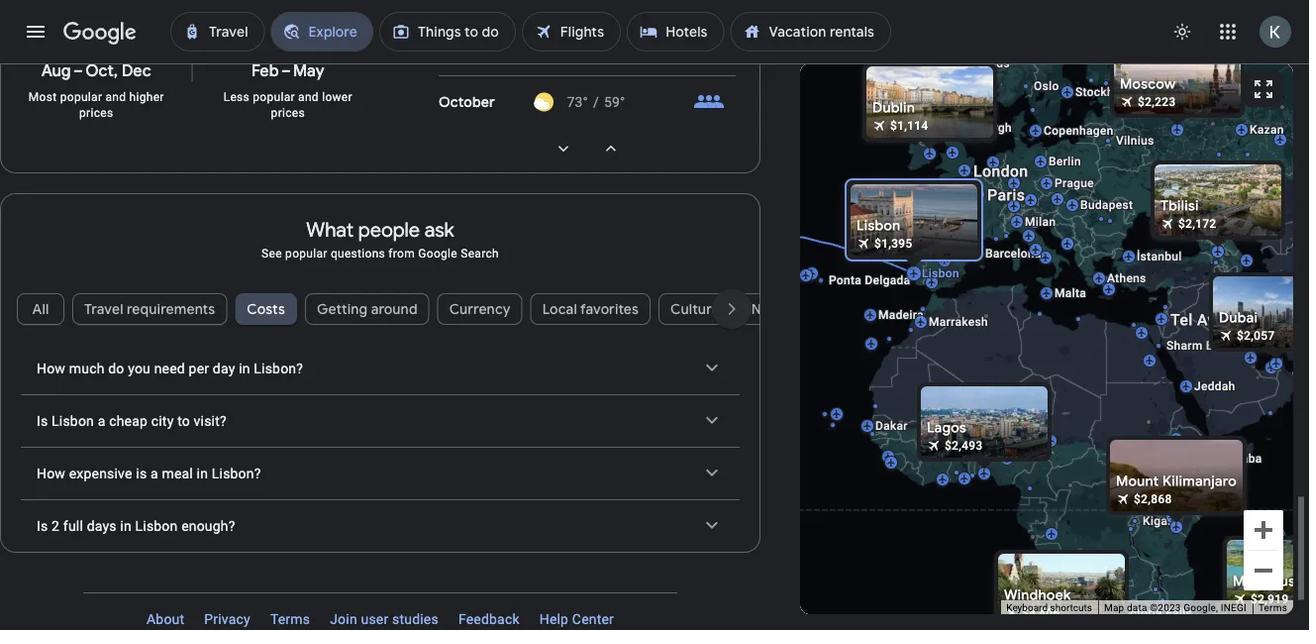 Task type: describe. For each thing, give the bounding box(es) containing it.
data
[[1128, 602, 1148, 614]]

all
[[32, 301, 49, 319]]

google
[[418, 247, 458, 261]]

is lisbon a cheap city to visit?
[[37, 413, 227, 430]]

english (united states) button
[[231, 591, 433, 622]]

lisbon up "marrakesh"
[[923, 267, 960, 280]]

saint petersburg
[[1145, 79, 1239, 93]]

faroe islands
[[935, 56, 1011, 70]]

do
[[108, 361, 124, 377]]

is inside map region
[[1300, 573, 1310, 591]]

visit?
[[194, 413, 227, 430]]

usd button
[[448, 591, 530, 622]]

help center
[[540, 611, 614, 628]]

0 horizontal spatial terms link
[[260, 604, 320, 630]]

kazan
[[1251, 123, 1285, 137]]

getting around
[[317, 301, 418, 319]]

search
[[461, 247, 499, 261]]

change appearance image
[[1159, 8, 1207, 55]]

states)
[[371, 598, 417, 615]]

tehran
[[1263, 287, 1302, 301]]

prague
[[1055, 176, 1095, 190]]

user
[[361, 611, 389, 628]]

0 vertical spatial in
[[239, 361, 250, 377]]

is for is lisbon a cheap city to visit?
[[37, 413, 48, 430]]

prices inside feb – may less popular and lower prices
[[271, 107, 305, 120]]

73° / 59°
[[567, 94, 626, 111]]

2919 US dollars text field
[[1252, 593, 1290, 606]]

addis ababa
[[1192, 452, 1263, 466]]

aug – oct,
[[41, 61, 118, 82]]

1 vertical spatial lisbon?
[[212, 466, 261, 482]]

google,
[[1184, 602, 1219, 614]]

$1,395
[[875, 237, 913, 251]]

ababa
[[1227, 452, 1263, 466]]

4406 US dollars text field
[[1023, 606, 1061, 620]]

(united
[[319, 598, 368, 615]]

2868 US dollars text field
[[1135, 492, 1173, 506]]

about
[[147, 611, 185, 628]]

to
[[177, 413, 190, 430]]

you
[[128, 361, 151, 377]]

aug – oct, dec most popular and higher prices
[[29, 61, 164, 120]]

$2,057
[[1238, 329, 1276, 343]]

$4,406
[[1023, 606, 1061, 620]]

prices inside aug – oct, dec most popular and higher prices
[[79, 107, 113, 120]]

petersburg
[[1177, 79, 1239, 93]]

most
[[29, 91, 57, 105]]

main menu image
[[24, 20, 48, 44]]

feedback
[[459, 611, 520, 628]]

keyboard
[[1007, 602, 1048, 614]]

aviv-
[[1198, 311, 1234, 329]]

mount kilimanjaro
[[1117, 473, 1238, 490]]

dec
[[122, 61, 151, 82]]

falls
[[1167, 606, 1193, 620]]

questions
[[331, 247, 386, 261]]

and inside aug – oct, dec most popular and higher prices
[[106, 91, 126, 105]]

victoria falls
[[1120, 606, 1193, 620]]

yafo
[[1234, 311, 1268, 329]]

mount
[[1117, 473, 1160, 490]]

view larger map image
[[1253, 77, 1276, 101]]

tab list containing all
[[1, 286, 866, 353]]

less
[[224, 91, 250, 105]]

islands
[[970, 56, 1011, 70]]

tel aviv-yafo
[[1171, 311, 1268, 329]]

2172 US dollars text field
[[1179, 217, 1217, 231]]

59°
[[604, 94, 626, 111]]

what people ask see popular questions from google search
[[262, 218, 499, 261]]

moscow
[[1121, 75, 1177, 93]]

map
[[1105, 602, 1125, 614]]

higher
[[129, 91, 164, 105]]

join user studies
[[330, 611, 439, 628]]

previous month image
[[588, 125, 635, 173]]

copenhagen
[[1044, 124, 1114, 138]]

kilimanjaro
[[1163, 473, 1238, 490]]

berlin
[[1049, 155, 1082, 168]]

$2,919
[[1252, 593, 1290, 606]]

©2023
[[1151, 602, 1182, 614]]

a inside how expensive is a meal in lisbon? dropdown button
[[151, 466, 158, 482]]

1114 US dollars text field
[[891, 119, 929, 133]]

october
[[439, 94, 495, 112]]

i̇stanbul
[[1138, 250, 1183, 264]]

vilnius
[[1117, 134, 1155, 148]]

addis
[[1192, 452, 1224, 466]]

is for is 2 full days in lisbon enough?
[[37, 518, 48, 535]]

faroe
[[935, 56, 967, 70]]

$2,868
[[1135, 492, 1173, 506]]

kigali
[[1144, 514, 1175, 528]]

costs
[[247, 301, 285, 319]]

days
[[87, 518, 117, 535]]

$1,114
[[891, 119, 929, 133]]

ask
[[425, 218, 455, 243]]

tbilisi
[[1161, 197, 1200, 215]]

1 vertical spatial in
[[197, 466, 208, 482]]

lower
[[322, 91, 353, 105]]

mauritius is
[[1234, 573, 1310, 591]]

2
[[52, 518, 60, 535]]

a inside is lisbon a cheap city to visit? dropdown button
[[98, 413, 106, 430]]

and inside feb – may less popular and lower prices
[[298, 91, 319, 105]]

cheap
[[109, 413, 148, 430]]

what
[[306, 218, 354, 243]]

athens
[[1108, 272, 1147, 285]]



Task type: vqa. For each thing, say whether or not it's contained in the screenshot.


Task type: locate. For each thing, give the bounding box(es) containing it.
0 vertical spatial how
[[37, 361, 65, 377]]

/
[[594, 94, 599, 111]]

oslo
[[1035, 79, 1060, 93]]

lisbon left the enough?
[[135, 518, 178, 535]]

and left lower
[[298, 91, 319, 105]]

help center link
[[530, 604, 624, 630]]

full
[[63, 518, 83, 535]]

1 prices from the left
[[79, 107, 113, 120]]

in right day
[[239, 361, 250, 377]]

dakar
[[876, 419, 908, 433]]

1395 US dollars text field
[[875, 237, 913, 251]]

english
[[269, 598, 316, 615]]

2 vertical spatial in
[[120, 518, 132, 535]]

0 vertical spatial lisbon?
[[254, 361, 303, 377]]

see
[[262, 247, 282, 261]]

a right is
[[151, 466, 158, 482]]

expensive
[[69, 466, 132, 482]]

center
[[573, 611, 614, 628]]

loading results progress bar
[[0, 63, 1310, 67]]

partly cloudy image
[[534, 93, 554, 113]]

local favorites
[[543, 301, 639, 319]]

how for how much do you need per day in lisbon?
[[37, 361, 65, 377]]

0 vertical spatial a
[[98, 413, 106, 430]]

meal
[[162, 466, 193, 482]]

delgada
[[865, 273, 911, 287]]

prices down aug – oct,
[[79, 107, 113, 120]]

inegi
[[1222, 602, 1247, 614]]

mauritius
[[1234, 573, 1296, 591]]

$2,172
[[1179, 217, 1217, 231]]

how
[[37, 361, 65, 377], [37, 466, 65, 482]]

1 horizontal spatial terms link
[[1259, 602, 1288, 614]]

terms link down mauritius is
[[1259, 602, 1288, 614]]

saint
[[1145, 79, 1174, 93]]

2223 US dollars text field
[[1139, 95, 1177, 109]]

1 horizontal spatial in
[[197, 466, 208, 482]]

milan
[[1026, 215, 1057, 229]]

getting
[[317, 301, 368, 319]]

is
[[136, 466, 147, 482]]

0 horizontal spatial and
[[106, 91, 126, 105]]

lisbon
[[857, 217, 901, 235], [923, 267, 960, 280], [52, 413, 94, 430], [135, 518, 178, 535]]

1 vertical spatial is
[[37, 518, 48, 535]]

1 how from the top
[[37, 361, 65, 377]]

per
[[189, 361, 209, 377]]

currency button
[[438, 286, 523, 333]]

region containing how much do you need per day in lisbon?
[[1, 343, 760, 552]]

city
[[151, 413, 174, 430]]

in right days
[[120, 518, 132, 535]]

need
[[154, 361, 185, 377]]

1 horizontal spatial terms
[[1259, 602, 1288, 614]]

popular inside what people ask see popular questions from google search
[[285, 247, 328, 261]]

lagos
[[927, 419, 967, 437]]

is lisbon a cheap city to visit? button
[[21, 396, 740, 447]]

terms for terms link to the right
[[1259, 602, 1288, 614]]

tab list
[[1, 286, 866, 353]]

about link
[[137, 604, 194, 630]]

2057 US dollars text field
[[1238, 329, 1276, 343]]

local favorites button
[[531, 286, 651, 333]]

popular down what
[[285, 247, 328, 261]]

1 horizontal spatial and
[[298, 91, 319, 105]]

region
[[1, 343, 760, 552]]

next month image
[[540, 125, 588, 173]]

travel requirements
[[84, 301, 215, 319]]

london
[[974, 162, 1029, 181]]

73°
[[567, 94, 589, 111]]

privacy link
[[194, 604, 260, 630]]

popular down aug – oct,
[[60, 91, 102, 105]]

popular down feb – may
[[253, 91, 295, 105]]

tel
[[1171, 311, 1194, 329]]

a left cheap
[[98, 413, 106, 430]]

prices down feb – may
[[271, 107, 305, 120]]

join user studies link
[[320, 604, 449, 630]]

stockholm
[[1076, 85, 1136, 99]]

and
[[106, 91, 126, 105], [298, 91, 319, 105]]

0 horizontal spatial prices
[[79, 107, 113, 120]]

and left the higher
[[106, 91, 126, 105]]

madeira
[[879, 308, 924, 322]]

2 horizontal spatial in
[[239, 361, 250, 377]]

lisbon? down visit?
[[212, 466, 261, 482]]

terms link left join
[[260, 604, 320, 630]]

1 vertical spatial how
[[37, 466, 65, 482]]

help
[[540, 611, 569, 628]]

is inside dropdown button
[[37, 518, 48, 535]]

0 horizontal spatial in
[[120, 518, 132, 535]]

popular inside feb – may less popular and lower prices
[[253, 91, 295, 105]]

culture button
[[659, 286, 732, 333]]

favorites
[[581, 301, 639, 319]]

popular inside aug – oct, dec most popular and higher prices
[[60, 91, 102, 105]]

is right mauritius
[[1300, 573, 1310, 591]]

in
[[239, 361, 250, 377], [197, 466, 208, 482], [120, 518, 132, 535]]

travel requirements button
[[72, 286, 227, 333]]

0 vertical spatial is
[[37, 413, 48, 430]]

is left 2
[[37, 518, 48, 535]]

2 vertical spatial is
[[1300, 573, 1310, 591]]

0 horizontal spatial terms
[[270, 611, 310, 628]]

from
[[389, 247, 415, 261]]

terms for leftmost terms link
[[270, 611, 310, 628]]

is inside dropdown button
[[37, 413, 48, 430]]

travel
[[84, 301, 123, 319]]

0 horizontal spatial a
[[98, 413, 106, 430]]

map region
[[712, 3, 1310, 630]]

terms left join
[[270, 611, 310, 628]]

ponta
[[829, 273, 862, 287]]

feb – may less popular and lower prices
[[224, 61, 353, 120]]

lisbon?
[[254, 361, 303, 377], [212, 466, 261, 482]]

ponta delgada
[[829, 273, 911, 287]]

lisbon inside is lisbon a cheap city to visit? dropdown button
[[52, 413, 94, 430]]

feedback link
[[449, 604, 530, 630]]

busy image
[[694, 87, 725, 118]]

2 how from the top
[[37, 466, 65, 482]]

how for how expensive is a meal in lisbon?
[[37, 466, 65, 482]]

barcelona
[[986, 247, 1042, 261]]

how left expensive
[[37, 466, 65, 482]]

2 prices from the left
[[271, 107, 305, 120]]

getting around button
[[305, 286, 430, 333]]

in right meal
[[197, 466, 208, 482]]

2493 US dollars text field
[[945, 439, 984, 453]]

is left cheap
[[37, 413, 48, 430]]

next image
[[708, 286, 756, 333]]

sheikh
[[1221, 339, 1259, 353]]

in inside dropdown button
[[120, 518, 132, 535]]

privacy
[[204, 611, 251, 628]]

terms
[[1259, 602, 1288, 614], [270, 611, 310, 628]]

lisbon inside is 2 full days in lisbon enough? dropdown button
[[135, 518, 178, 535]]

1 and from the left
[[106, 91, 126, 105]]

dubai
[[1220, 309, 1259, 327]]

busy image
[[694, 34, 725, 66]]

lisbon up $1,395 text box
[[857, 217, 901, 235]]

is
[[37, 413, 48, 430], [37, 518, 48, 535], [1300, 573, 1310, 591]]

currency
[[450, 301, 511, 319]]

lisbon down much
[[52, 413, 94, 430]]

lisbon? right day
[[254, 361, 303, 377]]

1 vertical spatial a
[[151, 466, 158, 482]]

how left much
[[37, 361, 65, 377]]

neighborhoods button
[[740, 294, 866, 326]]

much
[[69, 361, 105, 377]]

all button
[[17, 286, 64, 333]]

sharm
[[1167, 339, 1204, 353]]

terms down mauritius is
[[1259, 602, 1288, 614]]

budapest
[[1081, 198, 1134, 212]]

dublin
[[873, 99, 916, 117]]

1 horizontal spatial a
[[151, 466, 158, 482]]

usd
[[486, 598, 514, 615]]

windhoek
[[1005, 587, 1072, 604]]

1 horizontal spatial prices
[[271, 107, 305, 120]]

2 and from the left
[[298, 91, 319, 105]]

is 2 full days in lisbon enough? button
[[21, 501, 740, 552]]

$2,223
[[1139, 95, 1177, 109]]

sharm el-sheikh
[[1167, 339, 1259, 353]]



